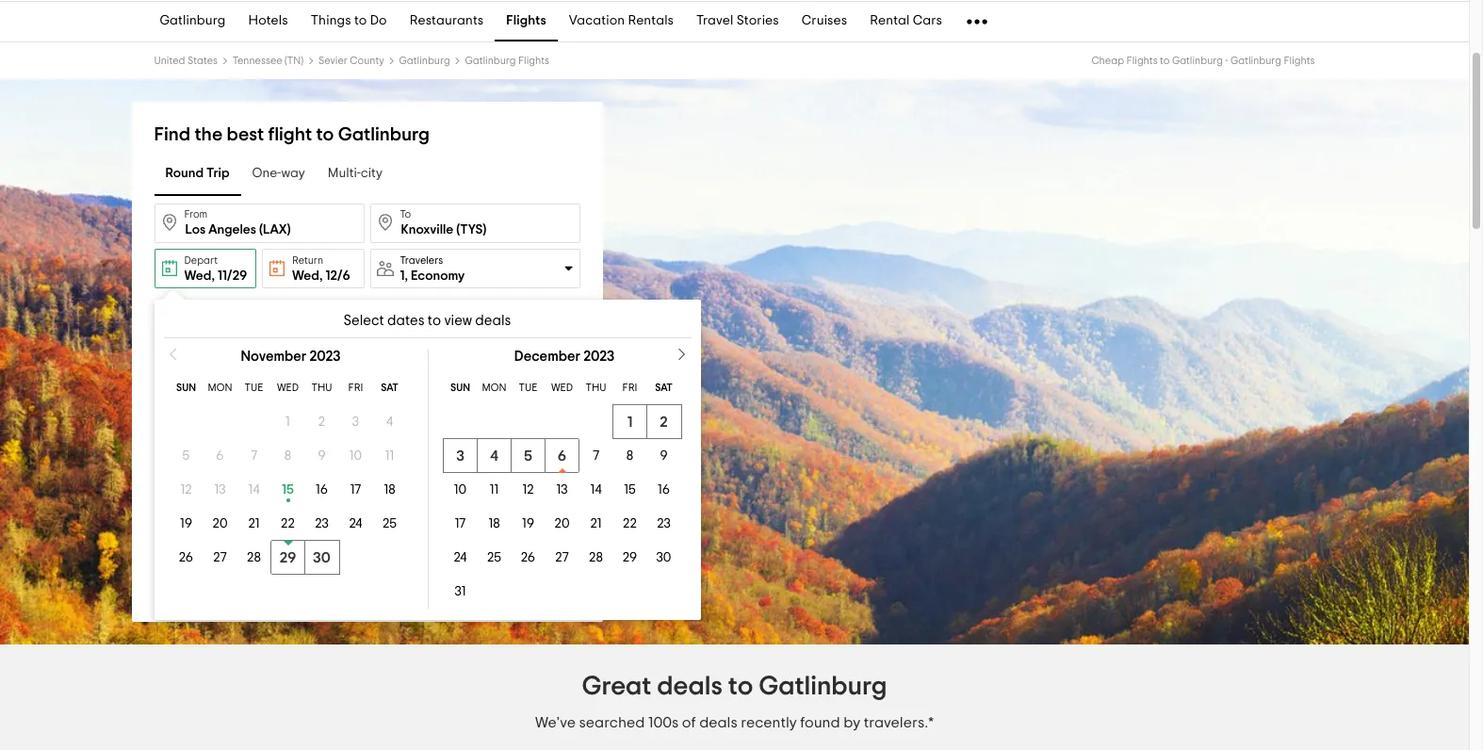 Task type: locate. For each thing, give the bounding box(es) containing it.
select for select dates to view deals
[[344, 314, 384, 328]]

2 12 from the left
[[522, 483, 534, 497]]

0 horizontal spatial 7
[[251, 450, 257, 463]]

27
[[213, 551, 227, 565], [555, 551, 569, 565]]

1 23 from the left
[[315, 517, 329, 531]]

deals right of
[[699, 715, 738, 730]]

deals for view
[[475, 314, 511, 328]]

8 inside wed nov 08 2023 cell
[[284, 450, 291, 463]]

rentals
[[628, 15, 674, 28]]

1 horizontal spatial city or airport text field
[[370, 204, 580, 243]]

sat up sat dec 02 2023 cell
[[655, 383, 673, 393]]

fri
[[348, 383, 363, 393], [623, 383, 637, 393]]

2 thu from the left
[[586, 383, 606, 393]]

economy
[[411, 269, 465, 282]]

22 right tue nov 21 2023 cell on the left of page
[[281, 517, 295, 531]]

6 right tue dec 05 2023 cell
[[558, 449, 567, 464]]

find inside "find flights" button
[[330, 572, 359, 587]]

thu nov 02 2023 cell
[[305, 405, 339, 439]]

city or airport text field down one-
[[154, 204, 364, 243]]

1 horizontal spatial 17
[[455, 517, 466, 531]]

1 vertical spatial gatlinburg link
[[399, 56, 450, 66]]

vacation rentals
[[569, 15, 674, 28]]

27 down the "all"
[[213, 551, 227, 565]]

0 horizontal spatial wed,
[[184, 270, 215, 283]]

25 inside cell
[[487, 551, 501, 565]]

11 up mon dec 18 2023 cell
[[490, 483, 499, 497]]

19
[[180, 517, 192, 531], [522, 517, 534, 531]]

round trip
[[165, 167, 229, 180]]

fri up fri nov 03 2023 cell
[[348, 383, 363, 393]]

compare prices (in new window)
[[154, 363, 331, 375]]

16 for sat dec 16 2023 cell
[[658, 483, 670, 497]]

1 grid from the left
[[154, 350, 427, 609]]

1 vertical spatial 24
[[454, 551, 467, 565]]

city
[[361, 167, 383, 180]]

1 14 from the left
[[248, 483, 260, 497]]

24 inside cell
[[454, 551, 467, 565]]

sat nov 04 2023 cell
[[373, 405, 407, 439]]

compare
[[154, 363, 206, 375]]

26 for 'sun nov 26 2023' cell
[[179, 551, 193, 565]]

thu nov 23 2023 cell
[[305, 507, 339, 541]]

wed dec 06 2023 cell
[[545, 439, 579, 473]]

city or airport text field for to
[[370, 204, 580, 243]]

sat dec 09 2023 cell
[[647, 439, 681, 473]]

6 left tue nov 07 2023 cell
[[216, 450, 224, 463]]

24 up sun dec 31 2023 cell
[[454, 551, 467, 565]]

5 right mon dec 04 2023 cell
[[524, 449, 533, 464]]

2 inside sat dec 02 2023 cell
[[660, 415, 668, 430]]

sun for 5
[[176, 383, 196, 393]]

2 tue from the left
[[519, 383, 538, 393]]

2023 for 8
[[310, 350, 341, 364]]

18 for sat nov 18 2023 cell
[[384, 483, 395, 497]]

row group
[[169, 405, 412, 575], [443, 405, 686, 609]]

0 horizontal spatial 22
[[281, 517, 295, 531]]

travelers 1 , economy
[[400, 255, 465, 282]]

1 horizontal spatial fri
[[623, 383, 637, 393]]

4 right sun dec 03 2023 cell
[[490, 449, 499, 464]]

mon nov 06 2023 cell
[[203, 439, 237, 473]]

0 horizontal spatial 26
[[179, 551, 193, 565]]

30 down thu nov 23 2023 cell
[[313, 550, 331, 565]]

multi-city
[[328, 167, 383, 180]]

17 for sun dec 17 2023 cell
[[455, 517, 466, 531]]

mon nov 27 2023 cell
[[203, 541, 237, 575]]

0 horizontal spatial 6
[[216, 450, 224, 463]]

0 horizontal spatial select
[[154, 528, 197, 543]]

17 down sun dec 10 2023 cell
[[455, 517, 466, 531]]

12 up sun nov 19 2023 cell
[[180, 483, 192, 497]]

tue nov 07 2023 cell
[[237, 439, 271, 473]]

3 right thu nov 02 2023 cell
[[352, 416, 359, 429]]

select left the "all"
[[154, 528, 197, 543]]

1 horizontal spatial 2023
[[584, 350, 615, 364]]

2 15 from the left
[[624, 483, 636, 497]]

30 inside cell
[[656, 551, 671, 565]]

1 horizontal spatial 20
[[555, 517, 570, 531]]

31
[[455, 585, 466, 598]]

7 right wed dec 06 2023 cell
[[593, 450, 599, 463]]

we've
[[535, 715, 576, 730]]

15 right thu dec 14 2023 cell on the left
[[624, 483, 636, 497]]

0 horizontal spatial wed
[[277, 383, 299, 393]]

15 right tue nov 14 2023 cell on the left of the page
[[282, 483, 294, 497]]

0 vertical spatial 17
[[350, 483, 361, 497]]

1 vertical spatial 10
[[454, 483, 467, 497]]

wed, down depart
[[184, 270, 215, 283]]

0 horizontal spatial 13
[[214, 483, 226, 497]]

0 horizontal spatial 8
[[284, 450, 291, 463]]

thu for 8
[[311, 383, 332, 393]]

1 wed from the left
[[277, 383, 299, 393]]

30 inside cell
[[313, 550, 331, 565]]

24 inside cell
[[349, 517, 362, 531]]

fri up fri dec 01 2023 cell
[[623, 383, 637, 393]]

2 28 from the left
[[589, 551, 603, 565]]

16 inside cell
[[316, 483, 328, 497]]

1 26 from the left
[[179, 551, 193, 565]]

fri nov 03 2023 cell
[[339, 405, 373, 439]]

2 sun from the left
[[451, 383, 470, 393]]

fri for 6
[[623, 383, 637, 393]]

mon nov 20 2023 cell
[[203, 507, 237, 541]]

2 13 from the left
[[556, 483, 568, 497]]

10 for "fri nov 10 2023" cell
[[349, 450, 362, 463]]

1 horizontal spatial 6
[[558, 449, 567, 464]]

gatlinburg link down 'restaurants' link
[[399, 56, 450, 66]]

12
[[180, 483, 192, 497], [522, 483, 534, 497]]

3 inside cell
[[456, 449, 464, 464]]

0 horizontal spatial 21
[[248, 517, 260, 531]]

deals up of
[[657, 674, 723, 700]]

0 horizontal spatial 27
[[213, 551, 227, 565]]

13 right tue dec 12 2023 cell at the left bottom of the page
[[556, 483, 568, 497]]

5 for sun nov 05 2023 cell
[[182, 450, 190, 463]]

row group containing 29
[[169, 405, 412, 575]]

1 2023 from the left
[[310, 350, 341, 364]]

9 down thu nov 02 2023 cell
[[318, 450, 326, 463]]

1 mon from the left
[[208, 383, 232, 393]]

20 for mon nov 20 2023 cell at the left
[[213, 517, 228, 531]]

4 inside sat nov 04 2023 cell
[[386, 416, 393, 429]]

27 inside cell
[[555, 551, 569, 565]]

0 vertical spatial 3
[[352, 416, 359, 429]]

gatlinburg up the united states link
[[160, 15, 226, 28]]

1 16 from the left
[[316, 483, 328, 497]]

0 horizontal spatial city or airport text field
[[154, 204, 364, 243]]

1 vertical spatial select
[[154, 528, 197, 543]]

thu down december 2023
[[586, 383, 606, 393]]

10 up sun dec 17 2023 cell
[[454, 483, 467, 497]]

20 inside wed dec 20 2023 cell
[[555, 517, 570, 531]]

30 right fri dec 29 2023 cell
[[656, 551, 671, 565]]

sun dec 17 2023 cell
[[443, 507, 477, 541]]

december 2023
[[514, 350, 615, 364]]

1 horizontal spatial 14
[[590, 483, 602, 497]]

sat nov 18 2023 cell
[[373, 473, 407, 507]]

0 vertical spatial 24
[[349, 517, 362, 531]]

1 27 from the left
[[213, 551, 227, 565]]

23
[[315, 517, 329, 531], [657, 517, 671, 531]]

0 horizontal spatial 20
[[213, 517, 228, 531]]

tue dec 19 2023 cell
[[511, 507, 545, 541]]

1 horizontal spatial 5
[[524, 449, 533, 464]]

wed nov 29 2023 cell
[[271, 541, 305, 575]]

1 horizontal spatial 18
[[489, 517, 500, 531]]

0 horizontal spatial 14
[[248, 483, 260, 497]]

recently
[[741, 715, 797, 730]]

1 horizontal spatial tue
[[519, 383, 538, 393]]

2 fri from the left
[[623, 383, 637, 393]]

29 for fri dec 29 2023 cell
[[623, 551, 637, 565]]

0 horizontal spatial 25
[[383, 517, 397, 531]]

gatlinburg left -
[[1172, 56, 1223, 66]]

0 horizontal spatial 10
[[349, 450, 362, 463]]

8 right tue nov 07 2023 cell
[[284, 450, 291, 463]]

to right cheap
[[1160, 56, 1170, 66]]

0 horizontal spatial row group
[[169, 405, 412, 575]]

sat
[[381, 383, 398, 393], [655, 383, 673, 393]]

17 inside cell
[[455, 517, 466, 531]]

14 inside thu dec 14 2023 cell
[[590, 483, 602, 497]]

28 inside cell
[[589, 551, 603, 565]]

21 for thu dec 21 2023 cell
[[590, 517, 602, 531]]

1 vertical spatial 11
[[490, 483, 499, 497]]

we've searched 100s of deals recently found by travelers.*
[[535, 715, 934, 730]]

thu
[[311, 383, 332, 393], [586, 383, 606, 393]]

1 horizontal spatial 3
[[456, 449, 464, 464]]

to for cheap flights to gatlinburg - gatlinburg flights
[[1160, 56, 1170, 66]]

great
[[582, 674, 652, 700]]

row
[[169, 371, 407, 405], [443, 371, 681, 405], [169, 405, 407, 439], [443, 405, 681, 439], [169, 439, 407, 473], [443, 439, 681, 473], [169, 473, 407, 507], [443, 473, 681, 507], [169, 507, 407, 541], [443, 507, 681, 541], [169, 541, 407, 575], [443, 541, 681, 575]]

1 9 from the left
[[318, 450, 326, 463]]

1 horizontal spatial 1
[[400, 269, 405, 282]]

9 inside cell
[[660, 450, 668, 463]]

0 vertical spatial find
[[154, 125, 190, 144]]

5
[[524, 449, 533, 464], [182, 450, 190, 463]]

thu for 6
[[586, 383, 606, 393]]

sun
[[176, 383, 196, 393], [451, 383, 470, 393]]

2 row group from the left
[[443, 405, 686, 609]]

wed nov 08 2023 cell
[[271, 439, 305, 473]]

fri dec 22 2023 cell
[[613, 507, 647, 541]]

6 inside cell
[[558, 449, 567, 464]]

0 horizontal spatial 19
[[180, 517, 192, 531]]

find
[[154, 125, 190, 144], [330, 572, 359, 587]]

19 right mon dec 18 2023 cell
[[522, 517, 534, 531]]

1 horizontal spatial 13
[[556, 483, 568, 497]]

wed, down return
[[292, 270, 323, 283]]

9 inside cell
[[318, 450, 326, 463]]

22
[[281, 517, 295, 531], [623, 517, 637, 531]]

sat nov 25 2023 cell
[[373, 507, 407, 541]]

tue dec 26 2023 cell
[[511, 541, 545, 575]]

28 right 'wed dec 27 2023' cell
[[589, 551, 603, 565]]

tue for 7
[[245, 383, 263, 393]]

3 for fri nov 03 2023 cell
[[352, 416, 359, 429]]

12 for tue dec 12 2023 cell at the left bottom of the page
[[522, 483, 534, 497]]

1 horizontal spatial mon
[[482, 383, 506, 393]]

0 horizontal spatial 16
[[316, 483, 328, 497]]

1 left thu nov 02 2023 cell
[[286, 416, 290, 429]]

0 horizontal spatial 28
[[247, 551, 261, 565]]

sun dec 10 2023 cell
[[443, 473, 477, 507]]

9 for sat dec 09 2023 cell at the bottom of page
[[660, 450, 668, 463]]

trip
[[206, 167, 229, 180]]

sevier county
[[319, 56, 384, 66]]

sat dec 23 2023 cell
[[647, 507, 681, 541]]

13
[[214, 483, 226, 497], [556, 483, 568, 497]]

0 vertical spatial 4
[[386, 416, 393, 429]]

2023 right december
[[584, 350, 615, 364]]

2
[[660, 415, 668, 430], [318, 416, 325, 429]]

1
[[400, 269, 405, 282], [627, 415, 633, 430], [286, 416, 290, 429]]

12 for sun nov 12 2023 cell
[[180, 483, 192, 497]]

flights right -
[[1284, 56, 1315, 66]]

vacation
[[569, 15, 625, 28]]

4 inside mon dec 04 2023 cell
[[490, 449, 499, 464]]

0 horizontal spatial 11
[[385, 450, 394, 463]]

27 inside cell
[[213, 551, 227, 565]]

1 13 from the left
[[214, 483, 226, 497]]

2 inside thu nov 02 2023 cell
[[318, 416, 325, 429]]

27 right the tue dec 26 2023 cell
[[555, 551, 569, 565]]

1 horizontal spatial 30
[[656, 551, 671, 565]]

2 horizontal spatial 1
[[627, 415, 633, 430]]

1 7 from the left
[[251, 450, 257, 463]]

2 wed from the left
[[551, 383, 573, 393]]

28 inside cell
[[247, 551, 261, 565]]

0 horizontal spatial 5
[[182, 450, 190, 463]]

unpublishedflight
[[180, 445, 306, 460]]

1 horizontal spatial 11
[[490, 483, 499, 497]]

0 horizontal spatial 23
[[315, 517, 329, 531]]

16 inside cell
[[658, 483, 670, 497]]

mon down prices at the left
[[208, 383, 232, 393]]

2 9 from the left
[[660, 450, 668, 463]]

to up we've searched 100s of deals recently found by travelers.*
[[728, 674, 753, 700]]

16
[[316, 483, 328, 497], [658, 483, 670, 497]]

2 27 from the left
[[555, 551, 569, 565]]

1 28 from the left
[[247, 551, 261, 565]]

flights
[[362, 572, 404, 587]]

12 up the tue dec 19 2023 cell
[[522, 483, 534, 497]]

1 horizontal spatial 15
[[624, 483, 636, 497]]

flights
[[506, 15, 546, 28], [518, 56, 549, 66], [1127, 56, 1158, 66], [1284, 56, 1315, 66]]

11 down sat nov 04 2023 cell
[[385, 450, 394, 463]]

1 19 from the left
[[180, 517, 192, 531]]

0 horizontal spatial gatlinburg link
[[148, 2, 237, 41]]

sun up the 'flights50off'
[[451, 383, 470, 393]]

10 right the thu nov 09 2023 cell
[[349, 450, 362, 463]]

to for great deals to gatlinburg
[[728, 674, 753, 700]]

1 horizontal spatial 22
[[623, 517, 637, 531]]

tue dec 05 2023 cell
[[511, 439, 545, 473]]

20
[[213, 517, 228, 531], [555, 517, 570, 531]]

gatlinburg link up the united states link
[[148, 2, 237, 41]]

18 right sun dec 17 2023 cell
[[489, 517, 500, 531]]

17 inside 'cell'
[[350, 483, 361, 497]]

thu dec 07 2023 cell
[[579, 439, 613, 473]]

mon
[[208, 383, 232, 393], [482, 383, 506, 393]]

1 vertical spatial 3
[[456, 449, 464, 464]]

26 down 'select all'
[[179, 551, 193, 565]]

0 horizontal spatial 1
[[286, 416, 290, 429]]

1 fri from the left
[[348, 383, 363, 393]]

gatlinburg up found
[[759, 674, 887, 700]]

0 horizontal spatial tue
[[245, 383, 263, 393]]

0 vertical spatial 11
[[385, 450, 394, 463]]

1 horizontal spatial 25
[[487, 551, 501, 565]]

tue down december
[[519, 383, 538, 393]]

25 inside cell
[[383, 517, 397, 531]]

view
[[444, 314, 472, 328]]

gatlinburg up city
[[338, 125, 430, 144]]

29
[[280, 550, 296, 565], [623, 551, 637, 565]]

21 down thu dec 14 2023 cell on the left
[[590, 517, 602, 531]]

return wed, 12/6
[[292, 255, 350, 283]]

1 horizontal spatial row group
[[443, 405, 686, 609]]

29 for wed nov 29 2023 cell
[[280, 550, 296, 565]]

0 horizontal spatial mon
[[208, 383, 232, 393]]

sun dec 24 2023 cell
[[443, 541, 477, 575]]

1 horizontal spatial 12
[[522, 483, 534, 497]]

1 horizontal spatial 26
[[521, 551, 535, 565]]

1 vertical spatial find
[[330, 572, 359, 587]]

2 21 from the left
[[590, 517, 602, 531]]

1 horizontal spatial wed
[[551, 383, 573, 393]]

deals right view
[[475, 314, 511, 328]]

6 for wed dec 06 2023 cell
[[558, 449, 567, 464]]

30 for sat dec 30 2023 cell
[[656, 551, 671, 565]]

3
[[352, 416, 359, 429], [456, 449, 464, 464]]

22 right thu dec 21 2023 cell
[[623, 517, 637, 531]]

1 15 from the left
[[282, 483, 294, 497]]

16 up sat dec 23 2023 cell on the left bottom of the page
[[658, 483, 670, 497]]

tue
[[245, 383, 263, 393], [519, 383, 538, 393]]

3 inside cell
[[352, 416, 359, 429]]

2 city or airport text field from the left
[[370, 204, 580, 243]]

found
[[800, 715, 840, 730]]

mon dec 04 2023 cell
[[477, 439, 511, 473]]

14 up tue nov 21 2023 cell on the left of page
[[248, 483, 260, 497]]

find flights button
[[154, 560, 580, 599]]

2023 down the include
[[310, 350, 341, 364]]

gatlinburg down 'restaurants' link
[[399, 56, 450, 66]]

6 inside cell
[[216, 450, 224, 463]]

grid containing 1
[[427, 350, 701, 609]]

city or airport text field up travelers 1 , economy
[[370, 204, 580, 243]]

15 for wed nov 15 2023 cell
[[282, 483, 294, 497]]

1 horizontal spatial 21
[[590, 517, 602, 531]]

0 vertical spatial 18
[[384, 483, 395, 497]]

0 vertical spatial select
[[344, 314, 384, 328]]

0 horizontal spatial 18
[[384, 483, 395, 497]]

2 right fri dec 01 2023 cell
[[660, 415, 668, 430]]

2 grid from the left
[[427, 350, 701, 609]]

2 mon from the left
[[482, 383, 506, 393]]

1 sun from the left
[[176, 383, 196, 393]]

restaurants
[[410, 15, 484, 28]]

tue dec 12 2023 cell
[[511, 473, 545, 507]]

wed dec 13 2023 cell
[[545, 473, 579, 507]]

1 20 from the left
[[213, 517, 228, 531]]

11
[[385, 450, 394, 463], [490, 483, 499, 497]]

2 vertical spatial deals
[[699, 715, 738, 730]]

1 8 from the left
[[284, 450, 291, 463]]

21
[[248, 517, 260, 531], [590, 517, 602, 531]]

restaurants link
[[398, 2, 495, 41]]

row group for november
[[169, 405, 412, 575]]

17 right thu nov 16 2023 cell
[[350, 483, 361, 497]]

1 horizontal spatial 2
[[660, 415, 668, 430]]

1 horizontal spatial 28
[[589, 551, 603, 565]]

mon dec 18 2023 cell
[[477, 507, 511, 541]]

2 26 from the left
[[521, 551, 535, 565]]

28 right mon nov 27 2023 cell
[[247, 551, 261, 565]]

1 for 8
[[286, 416, 290, 429]]

2 22 from the left
[[623, 517, 637, 531]]

wed, inside return wed, 12/6
[[292, 270, 323, 283]]

14 up thu dec 21 2023 cell
[[590, 483, 602, 497]]

0 horizontal spatial 12
[[180, 483, 192, 497]]

22 for fri dec 22 2023 cell
[[623, 517, 637, 531]]

2 2023 from the left
[[584, 350, 615, 364]]

29 right tue nov 28 2023 cell at left
[[280, 550, 296, 565]]

23 right wed nov 22 2023 cell on the bottom left
[[315, 517, 329, 531]]

26 for the tue dec 26 2023 cell
[[521, 551, 535, 565]]

23 right fri dec 22 2023 cell
[[657, 517, 671, 531]]

wed nov 22 2023 cell
[[271, 507, 305, 541]]

13 right sun nov 12 2023 cell
[[214, 483, 226, 497]]

to left view
[[428, 314, 441, 328]]

thu dec 28 2023 cell
[[579, 541, 613, 575]]

1 horizontal spatial 23
[[657, 517, 671, 531]]

travel
[[697, 15, 734, 28]]

0 vertical spatial deals
[[475, 314, 511, 328]]

9 down sat dec 02 2023 cell
[[660, 450, 668, 463]]

2 right the wed nov 01 2023 cell at the left of the page
[[318, 416, 325, 429]]

0 horizontal spatial 24
[[349, 517, 362, 531]]

sun dec 03 2023 cell
[[443, 439, 477, 473]]

1 21 from the left
[[248, 517, 260, 531]]

0 vertical spatial gatlinburg link
[[148, 2, 237, 41]]

1 horizontal spatial 4
[[490, 449, 499, 464]]

18
[[384, 483, 395, 497], [489, 517, 500, 531]]

2 sat from the left
[[655, 383, 673, 393]]

3 for sun dec 03 2023 cell
[[456, 449, 464, 464]]

0 horizontal spatial 9
[[318, 450, 326, 463]]

1 12 from the left
[[180, 483, 192, 497]]

0 horizontal spatial 3
[[352, 416, 359, 429]]

row group containing 1
[[443, 405, 686, 609]]

1 vertical spatial 4
[[490, 449, 499, 464]]

thu dec 21 2023 cell
[[579, 507, 613, 541]]

2 20 from the left
[[555, 517, 570, 531]]

select
[[344, 314, 384, 328], [154, 528, 197, 543]]

1 horizontal spatial 16
[[658, 483, 670, 497]]

1 tue from the left
[[245, 383, 263, 393]]

grid
[[154, 350, 427, 609], [427, 350, 701, 609]]

0 horizontal spatial sun
[[176, 383, 196, 393]]

18 right fri nov 17 2023 'cell'
[[384, 483, 395, 497]]

14 for thu dec 14 2023 cell on the left
[[590, 483, 602, 497]]

wed down december 2023
[[551, 383, 573, 393]]

0 horizontal spatial fri
[[348, 383, 363, 393]]

2 14 from the left
[[590, 483, 602, 497]]

14 inside tue nov 14 2023 cell
[[248, 483, 260, 497]]

tue for 5
[[519, 383, 538, 393]]

sat up sat nov 04 2023 cell
[[381, 383, 398, 393]]

2 wed, from the left
[[292, 270, 323, 283]]

by
[[844, 715, 861, 730]]

20 down the ladybug
[[213, 517, 228, 531]]

wed nov 15 2023 cell
[[271, 473, 305, 507]]

8 inside fri dec 08 2023 cell
[[626, 450, 634, 463]]

new
[[262, 363, 284, 375]]

20 inside mon nov 20 2023 cell
[[213, 517, 228, 531]]

2 19 from the left
[[522, 517, 534, 531]]

0 horizontal spatial 29
[[280, 550, 296, 565]]

select for select all
[[154, 528, 197, 543]]

21 for tue nov 21 2023 cell on the left of page
[[248, 517, 260, 531]]

find left flights
[[330, 572, 359, 587]]

mon up mon dec 04 2023 cell
[[482, 383, 506, 393]]

wed,
[[184, 270, 215, 283], [292, 270, 323, 283]]

2 16 from the left
[[658, 483, 670, 497]]

find for find the best flight to gatlinburg
[[154, 125, 190, 144]]

thu down window)
[[311, 383, 332, 393]]

wed dec 27 2023 cell
[[545, 541, 579, 575]]

1 row group from the left
[[169, 405, 412, 575]]

15 for fri dec 15 2023 cell
[[624, 483, 636, 497]]

tue down (in
[[245, 383, 263, 393]]

1 up fri dec 08 2023 cell
[[627, 415, 633, 430]]

1 vertical spatial 17
[[455, 517, 466, 531]]

24 down fri nov 17 2023 'cell'
[[349, 517, 362, 531]]

row containing 19
[[169, 507, 407, 541]]

16 left fri nov 17 2023 'cell'
[[316, 483, 328, 497]]

1 horizontal spatial select
[[344, 314, 384, 328]]

13 inside cell
[[556, 483, 568, 497]]

multi-
[[328, 167, 361, 180]]

27 for mon nov 27 2023 cell
[[213, 551, 227, 565]]

21 left wed nov 22 2023 cell on the bottom left
[[248, 517, 260, 531]]

4 for sat nov 04 2023 cell
[[386, 416, 393, 429]]

19 left the "all"
[[180, 517, 192, 531]]

1 city or airport text field from the left
[[154, 204, 364, 243]]

deals
[[475, 314, 511, 328], [657, 674, 723, 700], [699, 715, 738, 730]]

22 for wed nov 22 2023 cell on the bottom left
[[281, 517, 295, 531]]

13 inside cell
[[214, 483, 226, 497]]

(tn)
[[285, 56, 304, 66]]

21 inside tue nov 21 2023 cell
[[248, 517, 260, 531]]

1 horizontal spatial wed,
[[292, 270, 323, 283]]

20 right the tue dec 19 2023 cell
[[555, 517, 570, 531]]

0 horizontal spatial 4
[[386, 416, 393, 429]]

4 up sat nov 11 2023 cell
[[386, 416, 393, 429]]

select left dates
[[344, 314, 384, 328]]

28
[[247, 551, 261, 565], [589, 551, 603, 565]]

cheap flights to gatlinburg - gatlinburg flights
[[1092, 56, 1315, 66]]

0 vertical spatial 10
[[349, 450, 362, 463]]

8 right the thu dec 07 2023 cell
[[626, 450, 634, 463]]

1 sat from the left
[[381, 383, 398, 393]]

fri dec 08 2023 cell
[[613, 439, 647, 473]]

find flights
[[330, 572, 404, 587]]

1 wed, from the left
[[184, 270, 215, 283]]

mon for 6
[[208, 383, 232, 393]]

1 horizontal spatial 7
[[593, 450, 599, 463]]

0 horizontal spatial 17
[[350, 483, 361, 497]]

thu nov 16 2023 cell
[[305, 473, 339, 507]]

1 horizontal spatial 8
[[626, 450, 634, 463]]

wed, for wed, 12/6
[[292, 270, 323, 283]]

0 vertical spatial 25
[[383, 517, 397, 531]]

8 for fri dec 08 2023 cell
[[626, 450, 634, 463]]

5 left mon nov 06 2023 cell
[[182, 450, 190, 463]]

1 horizontal spatial 24
[[454, 551, 467, 565]]

wed for 6
[[551, 383, 573, 393]]

2 23 from the left
[[657, 517, 671, 531]]

City or Airport text field
[[154, 204, 364, 243], [370, 204, 580, 243]]

21 inside thu dec 21 2023 cell
[[590, 517, 602, 531]]

30
[[313, 550, 331, 565], [656, 551, 671, 565]]

2023 for 6
[[584, 350, 615, 364]]

find for find flights
[[330, 572, 359, 587]]

1 horizontal spatial sat
[[655, 383, 673, 393]]

2 8 from the left
[[626, 450, 634, 463]]

2 7 from the left
[[593, 450, 599, 463]]

25 right fri nov 24 2023 cell
[[383, 517, 397, 531]]

1 vertical spatial 25
[[487, 551, 501, 565]]

1 22 from the left
[[281, 517, 295, 531]]

way
[[281, 167, 305, 180]]

29 right thu dec 28 2023 cell
[[623, 551, 637, 565]]

wed, inside depart wed, 11/29
[[184, 270, 215, 283]]

row containing 29
[[169, 541, 407, 575]]

wed down "new"
[[277, 383, 299, 393]]

25 left the tue dec 26 2023 cell
[[487, 551, 501, 565]]

1 horizontal spatial find
[[330, 572, 359, 587]]

fri dec 15 2023 cell
[[613, 473, 647, 507]]

1 horizontal spatial 29
[[623, 551, 637, 565]]

100s
[[648, 715, 679, 730]]

wed nov 01 2023 cell
[[271, 405, 305, 439]]

7
[[251, 450, 257, 463], [593, 450, 599, 463]]

1 thu from the left
[[311, 383, 332, 393]]

sun down compare
[[176, 383, 196, 393]]

one-way
[[252, 167, 305, 180]]

1 horizontal spatial sun
[[451, 383, 470, 393]]



Task type: describe. For each thing, give the bounding box(es) containing it.
28 for thu dec 28 2023 cell
[[589, 551, 603, 565]]

cruises link
[[790, 2, 859, 41]]

travelers
[[400, 255, 443, 265]]

sevier county link
[[319, 56, 384, 66]]

fri nov 10 2023 cell
[[339, 439, 373, 473]]

24 for fri nov 24 2023 cell
[[349, 517, 362, 531]]

23 for sat dec 23 2023 cell on the left bottom of the page
[[657, 517, 671, 531]]

mon dec 25 2023 cell
[[477, 541, 511, 575]]

flights50off
[[393, 398, 475, 413]]

united
[[154, 56, 185, 66]]

20 for wed dec 20 2023 cell
[[555, 517, 570, 531]]

1 inside travelers 1 , economy
[[400, 269, 405, 282]]

5 for tue dec 05 2023 cell
[[524, 449, 533, 464]]

cruises
[[802, 15, 848, 28]]

do
[[370, 15, 387, 28]]

19 for the tue dec 19 2023 cell
[[522, 517, 534, 531]]

flight
[[268, 125, 312, 144]]

rental cars link
[[859, 2, 954, 41]]

fri dec 01 2023 cell
[[613, 405, 647, 439]]

-
[[1225, 56, 1228, 66]]

wed for 8
[[277, 383, 299, 393]]

prices
[[209, 363, 243, 375]]

hotels
[[248, 15, 288, 28]]

include
[[331, 317, 382, 332]]

sevier
[[319, 56, 348, 66]]

fri nov 17 2023 cell
[[339, 473, 373, 507]]

best
[[227, 125, 264, 144]]

flightsearchdirect
[[393, 445, 523, 460]]

sat nov 11 2023 cell
[[373, 439, 407, 473]]

tennessee (tn) link
[[233, 56, 304, 66]]

grid containing 29
[[154, 350, 427, 609]]

return
[[292, 255, 323, 266]]

great deals to gatlinburg
[[582, 674, 887, 700]]

include nearby airports
[[331, 317, 494, 332]]

round
[[165, 167, 204, 180]]

travel stories
[[697, 15, 779, 28]]

7 for the thu dec 07 2023 cell
[[593, 450, 599, 463]]

,
[[405, 269, 408, 282]]

11/29
[[218, 270, 247, 283]]

thu nov 30 2023 cell
[[305, 541, 339, 575]]

14 for tue nov 14 2023 cell on the left of the page
[[248, 483, 260, 497]]

6 for mon nov 06 2023 cell
[[216, 450, 224, 463]]

sun nov 26 2023 cell
[[169, 541, 203, 575]]

sun nov 19 2023 cell
[[169, 507, 203, 541]]

1 vertical spatial deals
[[657, 674, 723, 700]]

30 for thu nov 30 2023 cell
[[313, 550, 331, 565]]

row containing 3
[[443, 439, 681, 473]]

things to do link
[[299, 2, 398, 41]]

rental cars
[[870, 15, 942, 28]]

flights link
[[495, 2, 558, 41]]

sat dec 02 2023 cell
[[647, 405, 681, 439]]

8 for wed nov 08 2023 cell
[[284, 450, 291, 463]]

row group for december
[[443, 405, 686, 609]]

things to do
[[311, 15, 387, 28]]

things
[[311, 15, 351, 28]]

row containing 10
[[443, 473, 681, 507]]

sun nov 05 2023 cell
[[169, 439, 203, 473]]

2 for 6
[[660, 415, 668, 430]]

flights up gatlinburg flights
[[506, 15, 546, 28]]

sat for 8
[[381, 383, 398, 393]]

deals for of
[[699, 715, 738, 730]]

wed dec 20 2023 cell
[[545, 507, 579, 541]]

row containing 5
[[169, 439, 407, 473]]

thu dec 14 2023 cell
[[579, 473, 613, 507]]

depart wed, 11/29
[[184, 255, 247, 283]]

vacation rentals link
[[558, 2, 685, 41]]

select dates to view deals
[[344, 314, 511, 328]]

to inside things to do link
[[354, 15, 367, 28]]

november
[[241, 350, 307, 364]]

depart
[[184, 255, 218, 266]]

row containing 17
[[443, 507, 681, 541]]

fri nov 24 2023 cell
[[339, 507, 373, 541]]

to for select dates to view deals
[[428, 314, 441, 328]]

flights down flights link
[[518, 56, 549, 66]]

9 for the thu nov 09 2023 cell
[[318, 450, 326, 463]]

nearby
[[386, 317, 435, 332]]

23 for thu nov 23 2023 cell
[[315, 517, 329, 531]]

rental
[[870, 15, 910, 28]]

24 for sun dec 24 2023 cell
[[454, 551, 467, 565]]

19 for sun nov 19 2023 cell
[[180, 517, 192, 531]]

united states link
[[154, 56, 218, 66]]

travelers.*
[[864, 715, 934, 730]]

tue nov 14 2023 cell
[[237, 473, 271, 507]]

ladybug
[[180, 492, 242, 507]]

mon dec 11 2023 cell
[[477, 473, 511, 507]]

hotels link
[[237, 2, 299, 41]]

row containing 24
[[443, 541, 681, 575]]

sun for 3
[[451, 383, 470, 393]]

1 horizontal spatial gatlinburg link
[[399, 56, 450, 66]]

sat dec 30 2023 cell
[[647, 541, 681, 575]]

7 for tue nov 07 2023 cell
[[251, 450, 257, 463]]

tennessee (tn)
[[233, 56, 304, 66]]

dates
[[387, 314, 425, 328]]

11 for mon dec 11 2023 cell
[[490, 483, 499, 497]]

12/6
[[326, 270, 350, 283]]

row containing 12
[[169, 473, 407, 507]]

to
[[400, 209, 411, 220]]

sat dec 16 2023 cell
[[647, 473, 681, 507]]

from
[[184, 209, 208, 220]]

25 for sat nov 25 2023 cell in the left bottom of the page
[[383, 517, 397, 531]]

select all
[[154, 528, 217, 543]]

stories
[[737, 15, 779, 28]]

11 for sat nov 11 2023 cell
[[385, 450, 394, 463]]

airports
[[438, 317, 494, 332]]

17 for fri nov 17 2023 'cell'
[[350, 483, 361, 497]]

the
[[195, 125, 223, 144]]

4 for mon dec 04 2023 cell
[[490, 449, 499, 464]]

sun nov 12 2023 cell
[[169, 473, 203, 507]]

wed, for wed, 11/29
[[184, 270, 215, 283]]

16 for thu nov 16 2023 cell
[[316, 483, 328, 497]]

2 for 8
[[318, 416, 325, 429]]

states
[[187, 56, 218, 66]]

cheap
[[1092, 56, 1124, 66]]

all
[[200, 528, 217, 543]]

flights right cheap
[[1127, 56, 1158, 66]]

28 for tue nov 28 2023 cell at left
[[247, 551, 261, 565]]

mon for 4
[[482, 383, 506, 393]]

13 for "wed dec 13 2023" cell
[[556, 483, 568, 497]]

gatlinburg flights
[[465, 56, 549, 66]]

of
[[682, 715, 696, 730]]

cars
[[913, 15, 942, 28]]

18 for mon dec 18 2023 cell
[[489, 517, 500, 531]]

25 for mon dec 25 2023 cell
[[487, 551, 501, 565]]

fri for 8
[[348, 383, 363, 393]]

december
[[514, 350, 581, 364]]

one-
[[252, 167, 281, 180]]

gatlinburg flights link
[[465, 56, 549, 66]]

tue nov 28 2023 cell
[[237, 541, 271, 575]]

13 for mon nov 13 2023 cell
[[214, 483, 226, 497]]

window)
[[286, 363, 331, 375]]

united states
[[154, 56, 218, 66]]

10 for sun dec 10 2023 cell
[[454, 483, 467, 497]]

tue nov 21 2023 cell
[[237, 507, 271, 541]]

county
[[350, 56, 384, 66]]

thu nov 09 2023 cell
[[305, 439, 339, 473]]

city or airport text field for from
[[154, 204, 364, 243]]

1 for 6
[[627, 415, 633, 430]]

(in
[[246, 363, 259, 375]]

fri dec 29 2023 cell
[[613, 541, 647, 575]]

27 for 'wed dec 27 2023' cell
[[555, 551, 569, 565]]

tennessee
[[233, 56, 282, 66]]

sun dec 31 2023 cell
[[443, 575, 477, 609]]

searched
[[579, 715, 645, 730]]

november 2023
[[241, 350, 341, 364]]

gatlinburg down flights link
[[465, 56, 516, 66]]

sat for 6
[[655, 383, 673, 393]]

mon nov 13 2023 cell
[[203, 473, 237, 507]]

find the best flight to gatlinburg
[[154, 125, 430, 144]]

gatlinburg right -
[[1231, 56, 1282, 66]]

to right flight
[[316, 125, 334, 144]]



Task type: vqa. For each thing, say whether or not it's contained in the screenshot.
the top 25
yes



